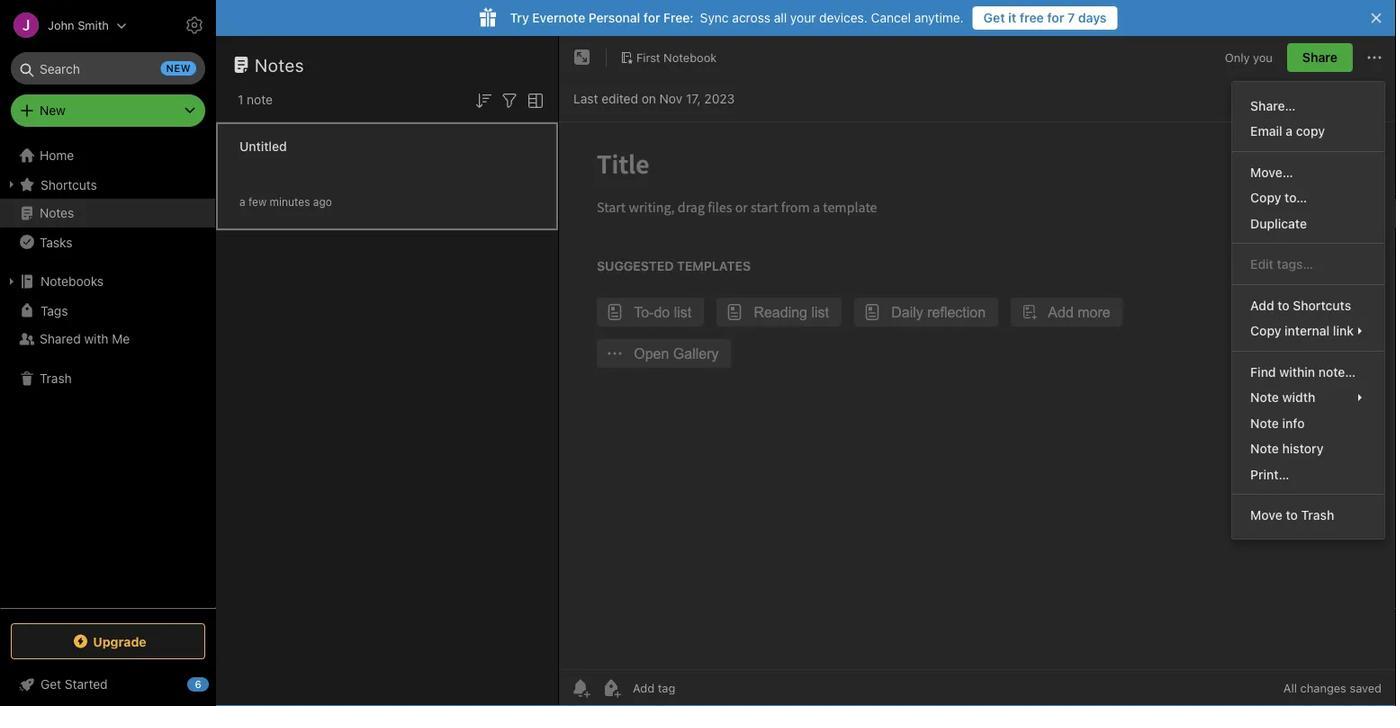 Task type: vqa. For each thing, say whether or not it's contained in the screenshot.
free on the top of the page
yes



Task type: describe. For each thing, give the bounding box(es) containing it.
duplicate
[[1251, 216, 1308, 231]]

first notebook
[[637, 51, 717, 64]]

View options field
[[521, 88, 547, 111]]

first
[[637, 51, 661, 64]]

upgrade button
[[11, 624, 205, 660]]

trash inside tree
[[40, 372, 72, 386]]

tasks button
[[0, 228, 215, 257]]

width
[[1283, 390, 1316, 405]]

notebooks
[[41, 274, 104, 289]]

add
[[1251, 298, 1275, 313]]

note history link
[[1233, 436, 1385, 462]]

shared
[[40, 332, 81, 347]]

try
[[510, 10, 529, 25]]

started
[[65, 678, 108, 693]]

Search text field
[[23, 52, 193, 85]]

within
[[1280, 365, 1316, 380]]

john smith
[[48, 18, 109, 32]]

note for note info
[[1251, 416, 1280, 431]]

share button
[[1288, 43, 1354, 72]]

note width link
[[1233, 385, 1385, 411]]

copy internal link
[[1251, 324, 1355, 339]]

print…
[[1251, 467, 1290, 482]]

Note width field
[[1233, 385, 1385, 411]]

shortcuts button
[[0, 170, 215, 199]]

all changes saved
[[1284, 682, 1382, 696]]

settings image
[[184, 14, 205, 36]]

edit
[[1251, 257, 1274, 272]]

note window element
[[559, 36, 1397, 707]]

anytime.
[[915, 10, 964, 25]]

add to shortcuts link
[[1233, 293, 1385, 318]]

shared with me link
[[0, 325, 215, 354]]

new
[[166, 63, 191, 74]]

More actions field
[[1364, 43, 1386, 72]]

Note Editor text field
[[559, 122, 1397, 670]]

me
[[112, 332, 130, 347]]

evernote
[[533, 10, 586, 25]]

add to shortcuts
[[1251, 298, 1352, 313]]

note for note history
[[1251, 442, 1280, 457]]

6
[[195, 680, 201, 691]]

expand note image
[[572, 47, 594, 68]]

for for free:
[[644, 10, 661, 25]]

1 note
[[238, 92, 273, 107]]

click to collapse image
[[209, 674, 223, 695]]

upgrade
[[93, 635, 147, 650]]

free
[[1020, 10, 1045, 25]]

copy to… link
[[1233, 185, 1385, 211]]

1 horizontal spatial notes
[[255, 54, 304, 75]]

17,
[[686, 91, 701, 106]]

trash link
[[0, 365, 215, 394]]

last
[[574, 91, 598, 106]]

edit tags… link
[[1233, 252, 1385, 277]]

note
[[247, 92, 273, 107]]

note…
[[1319, 365, 1357, 380]]

saved
[[1350, 682, 1382, 696]]

for for 7
[[1048, 10, 1065, 25]]

note info
[[1251, 416, 1305, 431]]

2023
[[705, 91, 735, 106]]

get for get started
[[41, 678, 61, 693]]

few
[[249, 196, 267, 208]]

get started
[[41, 678, 108, 693]]

cancel
[[871, 10, 911, 25]]

all
[[774, 10, 787, 25]]

untitled
[[240, 139, 287, 154]]

0 horizontal spatial notes
[[40, 206, 74, 221]]

add a reminder image
[[570, 678, 592, 700]]

shared with me
[[40, 332, 130, 347]]

with
[[84, 332, 109, 347]]

Add tag field
[[631, 681, 766, 697]]

move to trash link
[[1233, 503, 1385, 529]]

Help and Learning task checklist field
[[0, 671, 216, 700]]

to…
[[1285, 190, 1308, 205]]

edit tags…
[[1251, 257, 1314, 272]]

only you
[[1226, 51, 1273, 64]]



Task type: locate. For each thing, give the bounding box(es) containing it.
2 note from the top
[[1251, 416, 1280, 431]]

copy
[[1251, 190, 1282, 205], [1251, 324, 1282, 339]]

link
[[1334, 324, 1355, 339]]

home link
[[0, 141, 216, 170]]

tree containing home
[[0, 141, 216, 608]]

sync
[[700, 10, 729, 25]]

tooltip
[[435, 47, 532, 83]]

to right move at the bottom right
[[1287, 508, 1299, 523]]

try evernote personal for free: sync across all your devices. cancel anytime.
[[510, 10, 964, 25]]

home
[[40, 148, 74, 163]]

smith
[[78, 18, 109, 32]]

john
[[48, 18, 74, 32]]

Account field
[[0, 7, 127, 43]]

to for move
[[1287, 508, 1299, 523]]

copy for copy to…
[[1251, 190, 1282, 205]]

email a copy
[[1251, 124, 1326, 139]]

0 vertical spatial shortcuts
[[41, 177, 97, 192]]

0 vertical spatial get
[[984, 10, 1006, 25]]

a left few
[[240, 196, 246, 208]]

trash down shared
[[40, 372, 72, 386]]

0 vertical spatial note
[[1251, 390, 1280, 405]]

changes
[[1301, 682, 1347, 696]]

for left 7
[[1048, 10, 1065, 25]]

3 note from the top
[[1251, 442, 1280, 457]]

0 vertical spatial trash
[[40, 372, 72, 386]]

note down 'find'
[[1251, 390, 1280, 405]]

notebooks link
[[0, 267, 215, 296]]

personal
[[589, 10, 641, 25]]

get inside help and learning task checklist field
[[41, 678, 61, 693]]

1 horizontal spatial a
[[1286, 124, 1293, 139]]

for inside 'button'
[[1048, 10, 1065, 25]]

email
[[1251, 124, 1283, 139]]

shortcuts inside dropdown list 'menu'
[[1294, 298, 1352, 313]]

0 horizontal spatial trash
[[40, 372, 72, 386]]

notes up tasks
[[40, 206, 74, 221]]

1 vertical spatial note
[[1251, 416, 1280, 431]]

copy down add
[[1251, 324, 1282, 339]]

a few minutes ago
[[240, 196, 332, 208]]

0 vertical spatial to
[[1278, 298, 1290, 313]]

get
[[984, 10, 1006, 25], [41, 678, 61, 693]]

move to trash
[[1251, 508, 1335, 523]]

1 for from the left
[[644, 10, 661, 25]]

only
[[1226, 51, 1251, 64]]

notes up note
[[255, 54, 304, 75]]

for left free:
[[644, 10, 661, 25]]

tags…
[[1278, 257, 1314, 272]]

note info link
[[1233, 411, 1385, 436]]

copy internal link link
[[1233, 318, 1385, 344]]

info
[[1283, 416, 1305, 431]]

trash
[[40, 372, 72, 386], [1302, 508, 1335, 523]]

move…
[[1251, 165, 1294, 180]]

0 horizontal spatial get
[[41, 678, 61, 693]]

find
[[1251, 365, 1277, 380]]

move
[[1251, 508, 1283, 523]]

1 vertical spatial notes
[[40, 206, 74, 221]]

copy down move…
[[1251, 190, 1282, 205]]

devices.
[[820, 10, 868, 25]]

tags
[[41, 303, 68, 318]]

1 horizontal spatial trash
[[1302, 508, 1335, 523]]

tasks
[[40, 235, 72, 250]]

to
[[1278, 298, 1290, 313], [1287, 508, 1299, 523]]

on
[[642, 91, 656, 106]]

notes link
[[0, 199, 215, 228]]

copy inside field
[[1251, 324, 1282, 339]]

days
[[1079, 10, 1107, 25]]

new
[[40, 103, 66, 118]]

1 vertical spatial shortcuts
[[1294, 298, 1352, 313]]

free:
[[664, 10, 694, 25]]

a left copy
[[1286, 124, 1293, 139]]

ago
[[313, 196, 332, 208]]

all
[[1284, 682, 1298, 696]]

internal
[[1285, 324, 1330, 339]]

Add filters field
[[499, 88, 521, 111]]

get it free for 7 days
[[984, 10, 1107, 25]]

0 horizontal spatial a
[[240, 196, 246, 208]]

0 vertical spatial notes
[[255, 54, 304, 75]]

0 horizontal spatial for
[[644, 10, 661, 25]]

note history
[[1251, 442, 1324, 457]]

to right add
[[1278, 298, 1290, 313]]

add filters image
[[499, 90, 521, 111]]

1 horizontal spatial shortcuts
[[1294, 298, 1352, 313]]

find within note…
[[1251, 365, 1357, 380]]

to inside add to shortcuts link
[[1278, 298, 1290, 313]]

share
[[1303, 50, 1338, 65]]

1 horizontal spatial for
[[1048, 10, 1065, 25]]

new button
[[11, 95, 205, 127]]

trash down print… 'link'
[[1302, 508, 1335, 523]]

tags button
[[0, 296, 215, 325]]

share… link
[[1233, 93, 1385, 118]]

note width
[[1251, 390, 1316, 405]]

note up print…
[[1251, 442, 1280, 457]]

get it free for 7 days button
[[973, 6, 1118, 30]]

get left started
[[41, 678, 61, 693]]

get left the it
[[984, 10, 1006, 25]]

shortcuts inside "button"
[[41, 177, 97, 192]]

0 horizontal spatial shortcuts
[[41, 177, 97, 192]]

to for add
[[1278, 298, 1290, 313]]

share…
[[1251, 98, 1296, 113]]

notebook
[[664, 51, 717, 64]]

minutes
[[270, 196, 310, 208]]

history
[[1283, 442, 1324, 457]]

last edited on nov 17, 2023
[[574, 91, 735, 106]]

a inside dropdown list 'menu'
[[1286, 124, 1293, 139]]

2 for from the left
[[1048, 10, 1065, 25]]

dropdown list menu
[[1233, 93, 1385, 529]]

1 vertical spatial to
[[1287, 508, 1299, 523]]

copy
[[1297, 124, 1326, 139]]

1 note from the top
[[1251, 390, 1280, 405]]

tree
[[0, 141, 216, 608]]

edited
[[602, 91, 639, 106]]

2 copy from the top
[[1251, 324, 1282, 339]]

1 copy from the top
[[1251, 190, 1282, 205]]

1 vertical spatial a
[[240, 196, 246, 208]]

1 horizontal spatial get
[[984, 10, 1006, 25]]

add tag image
[[601, 678, 622, 700]]

1 vertical spatial get
[[41, 678, 61, 693]]

expand notebooks image
[[5, 275, 19, 289]]

7
[[1068, 10, 1076, 25]]

duplicate link
[[1233, 211, 1385, 236]]

note for note width
[[1251, 390, 1280, 405]]

new search field
[[23, 52, 196, 85]]

get for get it free for 7 days
[[984, 10, 1006, 25]]

a
[[1286, 124, 1293, 139], [240, 196, 246, 208]]

to inside 'move to trash' 'link'
[[1287, 508, 1299, 523]]

notes
[[255, 54, 304, 75], [40, 206, 74, 221]]

email a copy link
[[1233, 118, 1385, 144]]

shortcuts down home
[[41, 177, 97, 192]]

1 vertical spatial copy
[[1251, 324, 1282, 339]]

note inside "field"
[[1251, 390, 1280, 405]]

more actions image
[[1364, 47, 1386, 68]]

0 vertical spatial copy
[[1251, 190, 1282, 205]]

get inside 'button'
[[984, 10, 1006, 25]]

copy for copy internal link
[[1251, 324, 1282, 339]]

1
[[238, 92, 243, 107]]

0 vertical spatial a
[[1286, 124, 1293, 139]]

shortcuts up copy internal link field
[[1294, 298, 1352, 313]]

find within note… link
[[1233, 359, 1385, 385]]

Sort options field
[[473, 88, 494, 111]]

2 vertical spatial note
[[1251, 442, 1280, 457]]

move… link
[[1233, 159, 1385, 185]]

Copy internal link field
[[1233, 318, 1385, 344]]

it
[[1009, 10, 1017, 25]]

trash inside 'link'
[[1302, 508, 1335, 523]]

note left info
[[1251, 416, 1280, 431]]

across
[[733, 10, 771, 25]]

for
[[644, 10, 661, 25], [1048, 10, 1065, 25]]

shortcuts
[[41, 177, 97, 192], [1294, 298, 1352, 313]]

1 vertical spatial trash
[[1302, 508, 1335, 523]]



